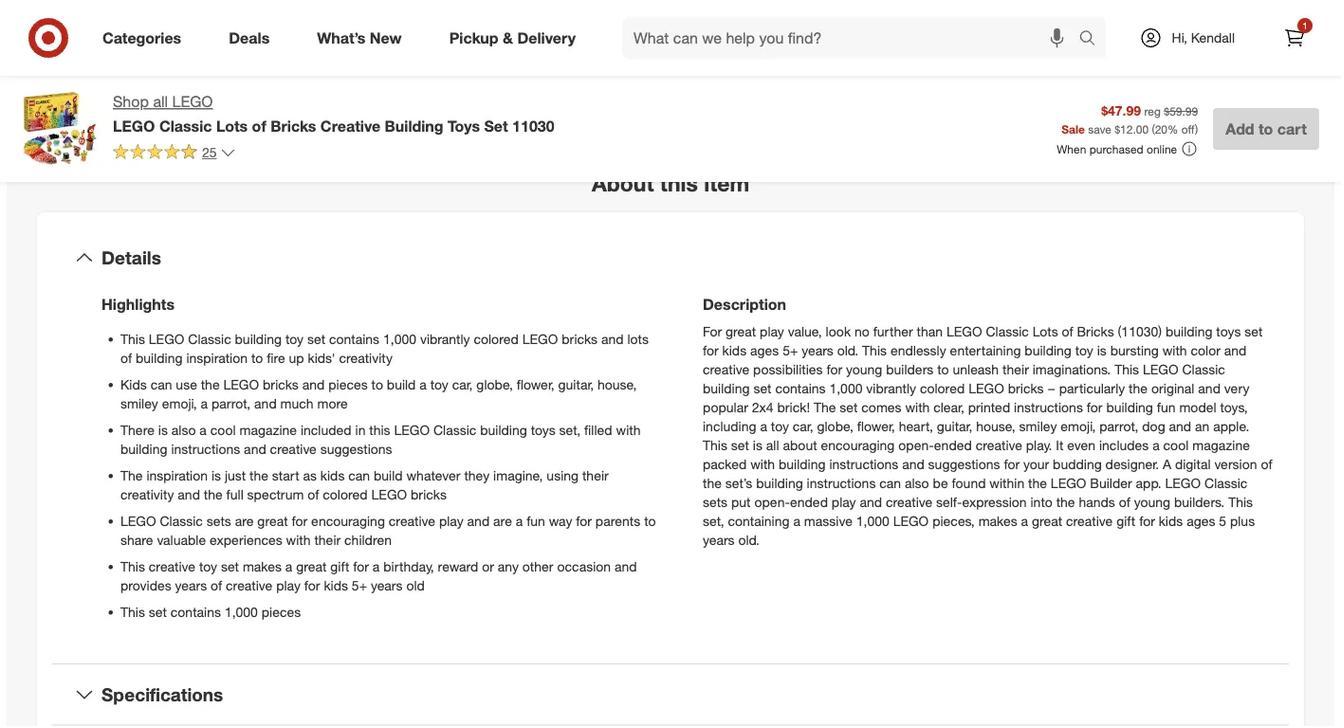 Task type: vqa. For each thing, say whether or not it's contained in the screenshot.
"Ended"
yes



Task type: locate. For each thing, give the bounding box(es) containing it.
color
[[1191, 342, 1221, 359]]

open- up containing
[[754, 494, 790, 511]]

it
[[1056, 437, 1064, 454]]

all left about
[[766, 437, 779, 454]]

all right shop
[[153, 92, 168, 111]]

play inside lego classic sets are great for encouraging creative play and are a fun way for parents to share valuable experiences with their children
[[439, 513, 464, 530]]

0 horizontal spatial flower,
[[517, 376, 555, 393]]

toys up color
[[1216, 323, 1241, 340]]

this inside there is also a cool magazine included in this lego classic building toys set, filled with building instructions and creative suggestions
[[369, 422, 390, 438]]

kids inside the inspiration is just the start as kids can build whatever they imagine, using their creativity and the full spectrum of colored lego bricks
[[320, 467, 345, 484]]

the inside the kids can use the lego bricks and pieces to build a toy car, globe, flower, guitar, house, smiley emoji, a parrot, and much more
[[201, 376, 220, 393]]

image gallery element
[[22, 0, 648, 124]]

$47.99 reg $59.99 sale save $ 12.00 ( 20 % off )
[[1062, 102, 1198, 136]]

0 vertical spatial globe,
[[476, 376, 513, 393]]

1 horizontal spatial house,
[[976, 418, 1016, 435]]

cool
[[210, 422, 236, 438], [1163, 437, 1189, 454]]

magazine
[[239, 422, 297, 438], [1193, 437, 1250, 454]]

car, inside description for great play value, look no further than lego classic lots of bricks (11030) building toys set for kids ages 5+ years old. this endlessly entertaining building toy is bursting with color and creative possibilities for young builders to unleash their imaginations.  this lego classic building set contains 1,000 vibrantly colored lego bricks – particularly the original and very popular 2x4 brick! the set comes with clear, printed instructions for building fun model toys, including a toy car, globe, flower, heart, guitar, house, smiley emoji, parrot, dog and an apple. this set is all about encouraging open-ended creative play. it even includes a cool magazine packed with building instructions and suggestions for your budding designer. a digital version of the set's building instructions can also be found within the lego builder app.  lego classic sets put open-ended play and creative self-expression into the hands of young builders. this set, containing a massive 1,000 lego pieces, makes a great creative gift for kids ages 5 plus years old.
[[793, 418, 813, 435]]

kids'
[[308, 350, 335, 366]]

classic inside the "shop all lego lego classic lots of bricks creative building toys set 11030"
[[159, 117, 212, 135]]

cool up a
[[1163, 437, 1189, 454]]

1 horizontal spatial can
[[348, 467, 370, 484]]

0 vertical spatial this
[[660, 170, 698, 197]]

0 horizontal spatial encouraging
[[311, 513, 385, 530]]

set's
[[725, 475, 752, 492]]

bricks inside this lego classic building toy set contains 1,000 vibrantly colored lego bricks and lots of building inspiration to fire up kids' creativity
[[562, 331, 598, 347]]

globe, inside description for great play value, look no further than lego classic lots of bricks (11030) building toys set for kids ages 5+ years old. this endlessly entertaining building toy is bursting with color and creative possibilities for young builders to unleash their imaginations.  this lego classic building set contains 1,000 vibrantly colored lego bricks – particularly the original and very popular 2x4 brick! the set comes with clear, printed instructions for building fun model toys, including a toy car, globe, flower, heart, guitar, house, smiley emoji, parrot, dog and an apple. this set is all about encouraging open-ended creative play. it even includes a cool magazine packed with building instructions and suggestions for your budding designer. a digital version of the set's building instructions can also be found within the lego builder app.  lego classic sets put open-ended play and creative self-expression into the hands of young builders. this set, containing a massive 1,000 lego pieces, makes a great creative gift for kids ages 5 plus years old.
[[817, 418, 854, 435]]

lots inside description for great play value, look no further than lego classic lots of bricks (11030) building toys set for kids ages 5+ years old. this endlessly entertaining building toy is bursting with color and creative possibilities for young builders to unleash their imaginations.  this lego classic building set contains 1,000 vibrantly colored lego bricks – particularly the original and very popular 2x4 brick! the set comes with clear, printed instructions for building fun model toys, including a toy car, globe, flower, heart, guitar, house, smiley emoji, parrot, dog and an apple. this set is all about encouraging open-ended creative play. it even includes a cool magazine packed with building instructions and suggestions for your budding designer. a digital version of the set's building instructions can also be found within the lego builder app.  lego classic sets put open-ended play and creative self-expression into the hands of young builders. this set, containing a massive 1,000 lego pieces, makes a great creative gift for kids ages 5 plus years old.
[[1033, 323, 1058, 340]]

lots up imaginations.
[[1033, 323, 1058, 340]]

toy inside the kids can use the lego bricks and pieces to build a toy car, globe, flower, guitar, house, smiley emoji, a parrot, and much more
[[430, 376, 448, 393]]

smiley down kids
[[120, 395, 158, 412]]

suggestions down in
[[320, 441, 392, 457]]

add
[[1226, 120, 1254, 138]]

emoji,
[[162, 395, 197, 412], [1061, 418, 1096, 435]]

details button
[[52, 228, 1289, 288]]

1 horizontal spatial car,
[[793, 418, 813, 435]]

1 horizontal spatial toys
[[1216, 323, 1241, 340]]

pieces inside the kids can use the lego bricks and pieces to build a toy car, globe, flower, guitar, house, smiley emoji, a parrot, and much more
[[328, 376, 368, 393]]

lots up 25
[[216, 117, 248, 135]]

1 horizontal spatial cool
[[1163, 437, 1189, 454]]

for
[[703, 342, 719, 359], [826, 361, 842, 378], [1087, 399, 1103, 416], [1004, 456, 1020, 473], [1139, 513, 1155, 530], [292, 513, 307, 530], [576, 513, 592, 530], [353, 558, 369, 575], [304, 577, 320, 594]]

toys
[[1216, 323, 1241, 340], [531, 422, 556, 438]]

1 horizontal spatial magazine
[[1193, 437, 1250, 454]]

0 horizontal spatial lots
[[216, 117, 248, 135]]

1 horizontal spatial ages
[[1187, 513, 1215, 530]]

bricks up bursting at the right of page
[[1077, 323, 1114, 340]]

popular
[[703, 399, 748, 416]]

0 horizontal spatial gift
[[330, 558, 349, 575]]

old.
[[837, 342, 859, 359], [738, 532, 760, 548]]

and left 'much'
[[254, 395, 277, 412]]

even
[[1067, 437, 1096, 454]]

start
[[272, 467, 299, 484]]

creative down hands
[[1066, 513, 1113, 530]]

1 horizontal spatial makes
[[979, 513, 1017, 530]]

0 vertical spatial parrot,
[[212, 395, 251, 412]]

cool up just
[[210, 422, 236, 438]]

of inside the inspiration is just the start as kids can build whatever they imagine, using their creativity and the full spectrum of colored lego bricks
[[308, 486, 319, 503]]

25 link
[[113, 143, 236, 165]]

0 vertical spatial guitar,
[[558, 376, 594, 393]]

parrot, inside the kids can use the lego bricks and pieces to build a toy car, globe, flower, guitar, house, smiley emoji, a parrot, and much more
[[212, 395, 251, 412]]

1 vertical spatial bricks
[[1077, 323, 1114, 340]]

set
[[1245, 323, 1263, 340], [307, 331, 325, 347], [753, 380, 772, 397], [840, 399, 858, 416], [731, 437, 749, 454], [221, 558, 239, 575], [149, 604, 167, 621]]

instructions up just
[[171, 441, 240, 457]]

a inside lego classic sets are great for encouraging creative play and are a fun way for parents to share valuable experiences with their children
[[516, 513, 523, 530]]

can left use
[[150, 376, 172, 393]]

a inside there is also a cool magazine included in this lego classic building toys set, filled with building instructions and creative suggestions
[[199, 422, 207, 438]]

1 vertical spatial gift
[[330, 558, 349, 575]]

toys inside there is also a cool magazine included in this lego classic building toys set, filled with building instructions and creative suggestions
[[531, 422, 556, 438]]

1 vertical spatial vibrantly
[[866, 380, 916, 397]]

25
[[202, 144, 217, 161]]

to right parents
[[644, 513, 656, 530]]

house, up filled
[[598, 376, 637, 393]]

1 horizontal spatial flower,
[[857, 418, 895, 435]]

lego inside there is also a cool magazine included in this lego classic building toys set, filled with building instructions and creative suggestions
[[394, 422, 430, 438]]

car, inside the kids can use the lego bricks and pieces to build a toy car, globe, flower, guitar, house, smiley emoji, a parrot, and much more
[[452, 376, 473, 393]]

0 horizontal spatial smiley
[[120, 395, 158, 412]]

1 horizontal spatial globe,
[[817, 418, 854, 435]]

play inside this creative toy set makes a great gift for a birthday, reward or any other occasion and provides years of creative play for kids 5+ years old
[[276, 577, 301, 594]]

1 vertical spatial guitar,
[[937, 418, 973, 435]]

2 horizontal spatial contains
[[775, 380, 826, 397]]

makes inside this creative toy set makes a great gift for a birthday, reward or any other occasion and provides years of creative play for kids 5+ years old
[[243, 558, 282, 575]]

bricks inside description for great play value, look no further than lego classic lots of bricks (11030) building toys set for kids ages 5+ years old. this endlessly entertaining building toy is bursting with color and creative possibilities for young builders to unleash their imaginations.  this lego classic building set contains 1,000 vibrantly colored lego bricks – particularly the original and very popular 2x4 brick! the set comes with clear, printed instructions for building fun model toys, including a toy car, globe, flower, heart, guitar, house, smiley emoji, parrot, dog and an apple. this set is all about encouraging open-ended creative play. it even includes a cool magazine packed with building instructions and suggestions for your budding designer. a digital version of the set's building instructions can also be found within the lego builder app.  lego classic sets put open-ended play and creative self-expression into the hands of young builders. this set, containing a massive 1,000 lego pieces, makes a great creative gift for kids ages 5 plus years old.
[[1077, 323, 1114, 340]]

suggestions inside description for great play value, look no further than lego classic lots of bricks (11030) building toys set for kids ages 5+ years old. this endlessly entertaining building toy is bursting with color and creative possibilities for young builders to unleash their imaginations.  this lego classic building set contains 1,000 vibrantly colored lego bricks – particularly the original and very popular 2x4 brick! the set comes with clear, printed instructions for building fun model toys, including a toy car, globe, flower, heart, guitar, house, smiley emoji, parrot, dog and an apple. this set is all about encouraging open-ended creative play. it even includes a cool magazine packed with building instructions and suggestions for your budding designer. a digital version of the set's building instructions can also be found within the lego builder app.  lego classic sets put open-ended play and creative self-expression into the hands of young builders. this set, containing a massive 1,000 lego pieces, makes a great creative gift for kids ages 5 plus years old.
[[928, 456, 1000, 473]]

suggestions
[[320, 441, 392, 457], [928, 456, 1000, 473]]

to inside description for great play value, look no further than lego classic lots of bricks (11030) building toys set for kids ages 5+ years old. this endlessly entertaining building toy is bursting with color and creative possibilities for young builders to unleash their imaginations.  this lego classic building set contains 1,000 vibrantly colored lego bricks – particularly the original and very popular 2x4 brick! the set comes with clear, printed instructions for building fun model toys, including a toy car, globe, flower, heart, guitar, house, smiley emoji, parrot, dog and an apple. this set is all about encouraging open-ended creative play. it even includes a cool magazine packed with building instructions and suggestions for your budding designer. a digital version of the set's building instructions can also be found within the lego builder app.  lego classic sets put open-ended play and creative self-expression into the hands of young builders. this set, containing a massive 1,000 lego pieces, makes a great creative gift for kids ages 5 plus years old.
[[937, 361, 949, 378]]

0 horizontal spatial makes
[[243, 558, 282, 575]]

pickup & delivery
[[449, 29, 576, 47]]

globe, up they
[[476, 376, 513, 393]]

and inside the inspiration is just the start as kids can build whatever they imagine, using their creativity and the full spectrum of colored lego bricks
[[178, 486, 200, 503]]

ages up the possibilities
[[750, 342, 779, 359]]

1 vertical spatial also
[[905, 475, 929, 492]]

with right filled
[[616, 422, 641, 438]]

1 horizontal spatial young
[[1134, 494, 1171, 511]]

building
[[1166, 323, 1213, 340], [235, 331, 282, 347], [1025, 342, 1072, 359], [136, 350, 183, 366], [703, 380, 750, 397], [1106, 399, 1153, 416], [480, 422, 527, 438], [120, 441, 167, 457], [779, 456, 826, 473], [756, 475, 803, 492]]

encouraging up children
[[311, 513, 385, 530]]

0 horizontal spatial colored
[[323, 486, 368, 503]]

0 vertical spatial sets
[[703, 494, 728, 511]]

building down there
[[120, 441, 167, 457]]

1 vertical spatial inspiration
[[146, 467, 208, 484]]

makes down experiences
[[243, 558, 282, 575]]

set
[[484, 117, 508, 135]]

1 vertical spatial fun
[[527, 513, 545, 530]]

can inside description for great play value, look no further than lego classic lots of bricks (11030) building toys set for kids ages 5+ years old. this endlessly entertaining building toy is bursting with color and creative possibilities for young builders to unleash their imaginations.  this lego classic building set contains 1,000 vibrantly colored lego bricks – particularly the original and very popular 2x4 brick! the set comes with clear, printed instructions for building fun model toys, including a toy car, globe, flower, heart, guitar, house, smiley emoji, parrot, dog and an apple. this set is all about encouraging open-ended creative play. it even includes a cool magazine packed with building instructions and suggestions for your budding designer. a digital version of the set's building instructions can also be found within the lego builder app.  lego classic sets put open-ended play and creative self-expression into the hands of young builders. this set, containing a massive 1,000 lego pieces, makes a great creative gift for kids ages 5 plus years old.
[[880, 475, 901, 492]]

vibrantly
[[420, 331, 470, 347], [866, 380, 916, 397]]

are up "any"
[[493, 513, 512, 530]]

1,000 inside this lego classic building toy set contains 1,000 vibrantly colored lego bricks and lots of building inspiration to fire up kids' creativity
[[383, 331, 416, 347]]

1 horizontal spatial creativity
[[339, 350, 393, 366]]

this left item at the top right of the page
[[660, 170, 698, 197]]

toys inside description for great play value, look no further than lego classic lots of bricks (11030) building toys set for kids ages 5+ years old. this endlessly entertaining building toy is bursting with color and creative possibilities for young builders to unleash their imaginations.  this lego classic building set contains 1,000 vibrantly colored lego bricks – particularly the original and very popular 2x4 brick! the set comes with clear, printed instructions for building fun model toys, including a toy car, globe, flower, heart, guitar, house, smiley emoji, parrot, dog and an apple. this set is all about encouraging open-ended creative play. it even includes a cool magazine packed with building instructions and suggestions for your budding designer. a digital version of the set's building instructions can also be found within the lego builder app.  lego classic sets put open-ended play and creative self-expression into the hands of young builders. this set, containing a massive 1,000 lego pieces, makes a great creative gift for kids ages 5 plus years old.
[[1216, 323, 1241, 340]]

1 vertical spatial creativity
[[120, 486, 174, 503]]

set up the very
[[1245, 323, 1263, 340]]

pickup & delivery link
[[433, 17, 599, 59]]

also left be
[[905, 475, 929, 492]]

ended up massive
[[790, 494, 828, 511]]

including
[[703, 418, 756, 435]]

imagine,
[[493, 467, 543, 484]]

magazine inside description for great play value, look no further than lego classic lots of bricks (11030) building toys set for kids ages 5+ years old. this endlessly entertaining building toy is bursting with color and creative possibilities for young builders to unleash their imaginations.  this lego classic building set contains 1,000 vibrantly colored lego bricks – particularly the original and very popular 2x4 brick! the set comes with clear, printed instructions for building fun model toys, including a toy car, globe, flower, heart, guitar, house, smiley emoji, parrot, dog and an apple. this set is all about encouraging open-ended creative play. it even includes a cool magazine packed with building instructions and suggestions for your budding designer. a digital version of the set's building instructions can also be found within the lego builder app.  lego classic sets put open-ended play and creative self-expression into the hands of young builders. this set, containing a massive 1,000 lego pieces, makes a great creative gift for kids ages 5 plus years old.
[[1193, 437, 1250, 454]]

set up kids'
[[307, 331, 325, 347]]

2 vertical spatial their
[[314, 532, 341, 548]]

0 horizontal spatial bricks
[[270, 117, 316, 135]]

5+
[[783, 342, 798, 359], [352, 577, 367, 594]]

young down no
[[846, 361, 882, 378]]

set down including
[[731, 437, 749, 454]]

colored
[[474, 331, 519, 347], [920, 380, 965, 397], [323, 486, 368, 503]]

contains
[[329, 331, 379, 347], [775, 380, 826, 397], [171, 604, 221, 621]]

1
[[1302, 19, 1308, 31]]

and right 'occasion' at the bottom of page
[[615, 558, 637, 575]]

0 vertical spatial contains
[[329, 331, 379, 347]]

0 vertical spatial gift
[[1116, 513, 1136, 530]]

0 horizontal spatial guitar,
[[558, 376, 594, 393]]

old. down "look" on the right top of the page
[[837, 342, 859, 359]]

classic inside lego classic sets are great for encouraging creative play and are a fun way for parents to share valuable experiences with their children
[[160, 513, 203, 530]]

and up just
[[244, 441, 266, 457]]

0 vertical spatial all
[[153, 92, 168, 111]]

emoji, up even
[[1061, 418, 1096, 435]]

1 horizontal spatial contains
[[329, 331, 379, 347]]

0 vertical spatial open-
[[898, 437, 934, 454]]

0 horizontal spatial sets
[[207, 513, 231, 530]]

0 horizontal spatial can
[[150, 376, 172, 393]]

building up the popular
[[703, 380, 750, 397]]

open-
[[898, 437, 934, 454], [754, 494, 790, 511]]

1 vertical spatial colored
[[920, 380, 965, 397]]

0 vertical spatial build
[[387, 376, 416, 393]]

0 vertical spatial bricks
[[270, 117, 316, 135]]

(
[[1152, 122, 1155, 136]]

toy down brick!
[[771, 418, 789, 435]]

1 vertical spatial car,
[[793, 418, 813, 435]]

kids down builders.
[[1159, 513, 1183, 530]]

flower, inside the kids can use the lego bricks and pieces to build a toy car, globe, flower, guitar, house, smiley emoji, a parrot, and much more
[[517, 376, 555, 393]]

1 horizontal spatial encouraging
[[821, 437, 895, 454]]

parrot, up includes
[[1100, 418, 1139, 435]]

globe, inside the kids can use the lego bricks and pieces to build a toy car, globe, flower, guitar, house, smiley emoji, a parrot, and much more
[[476, 376, 513, 393]]

of up this set contains 1,000 pieces
[[211, 577, 222, 594]]

years
[[802, 342, 834, 359], [703, 532, 735, 548], [175, 577, 207, 594], [371, 577, 403, 594]]

can down there is also a cool magazine included in this lego classic building toys set, filled with building instructions and creative suggestions
[[348, 467, 370, 484]]

0 horizontal spatial house,
[[598, 376, 637, 393]]

1 vertical spatial parrot,
[[1100, 418, 1139, 435]]

builders
[[886, 361, 934, 378]]

0 horizontal spatial creativity
[[120, 486, 174, 503]]

0 horizontal spatial ages
[[750, 342, 779, 359]]

classic inside there is also a cool magazine included in this lego classic building toys set, filled with building instructions and creative suggestions
[[433, 422, 476, 438]]

contains inside this lego classic building toy set contains 1,000 vibrantly colored lego bricks and lots of building inspiration to fire up kids' creativity
[[329, 331, 379, 347]]

12.00
[[1120, 122, 1149, 136]]

build
[[387, 376, 416, 393], [374, 467, 403, 484]]

this up "provides" at the left bottom of the page
[[120, 558, 145, 575]]

2 vertical spatial colored
[[323, 486, 368, 503]]

set inside this lego classic building toy set contains 1,000 vibrantly colored lego bricks and lots of building inspiration to fire up kids' creativity
[[307, 331, 325, 347]]

–
[[1048, 380, 1056, 397]]

0 horizontal spatial globe,
[[476, 376, 513, 393]]

guitar, up filled
[[558, 376, 594, 393]]

ended down clear,
[[934, 437, 972, 454]]

share
[[120, 532, 153, 548]]

1 vertical spatial their
[[582, 467, 609, 484]]

building
[[385, 117, 443, 135]]

their inside description for great play value, look no further than lego classic lots of bricks (11030) building toys set for kids ages 5+ years old. this endlessly entertaining building toy is bursting with color and creative possibilities for young builders to unleash their imaginations.  this lego classic building set contains 1,000 vibrantly colored lego bricks – particularly the original and very popular 2x4 brick! the set comes with clear, printed instructions for building fun model toys, including a toy car, globe, flower, heart, guitar, house, smiley emoji, parrot, dog and an apple. this set is all about encouraging open-ended creative play. it even includes a cool magazine packed with building instructions and suggestions for your budding designer. a digital version of the set's building instructions can also be found within the lego builder app.  lego classic sets put open-ended play and creative self-expression into the hands of young builders. this set, containing a massive 1,000 lego pieces, makes a great creative gift for kids ages 5 plus years old.
[[1003, 361, 1029, 378]]

1 horizontal spatial 5+
[[783, 342, 798, 359]]

toy up up
[[285, 331, 304, 347]]

and inside there is also a cool magazine included in this lego classic building toys set, filled with building instructions and creative suggestions
[[244, 441, 266, 457]]

creative down experiences
[[226, 577, 272, 594]]

includes
[[1099, 437, 1149, 454]]

add to cart
[[1226, 120, 1307, 138]]

1 horizontal spatial fun
[[1157, 399, 1176, 416]]

0 vertical spatial inspiration
[[186, 350, 248, 366]]

1 horizontal spatial colored
[[474, 331, 519, 347]]

0 vertical spatial house,
[[598, 376, 637, 393]]

colored inside description for great play value, look no further than lego classic lots of bricks (11030) building toys set for kids ages 5+ years old. this endlessly entertaining building toy is bursting with color and creative possibilities for young builders to unleash their imaginations.  this lego classic building set contains 1,000 vibrantly colored lego bricks – particularly the original and very popular 2x4 brick! the set comes with clear, printed instructions for building fun model toys, including a toy car, globe, flower, heart, guitar, house, smiley emoji, parrot, dog and an apple. this set is all about encouraging open-ended creative play. it even includes a cool magazine packed with building instructions and suggestions for your budding designer. a digital version of the set's building instructions can also be found within the lego builder app.  lego classic sets put open-ended play and creative self-expression into the hands of young builders. this set, containing a massive 1,000 lego pieces, makes a great creative gift for kids ages 5 plus years old.
[[920, 380, 965, 397]]

other
[[522, 558, 553, 575]]

1 horizontal spatial the
[[814, 399, 836, 416]]

or
[[482, 558, 494, 575]]

build inside the inspiration is just the start as kids can build whatever they imagine, using their creativity and the full spectrum of colored lego bricks
[[374, 467, 403, 484]]

for down children
[[353, 558, 369, 575]]

set down experiences
[[221, 558, 239, 575]]

1 vertical spatial sets
[[207, 513, 231, 530]]

is left just
[[211, 467, 221, 484]]

suggestions inside there is also a cool magazine included in this lego classic building toys set, filled with building instructions and creative suggestions
[[320, 441, 392, 457]]

5+ inside description for great play value, look no further than lego classic lots of bricks (11030) building toys set for kids ages 5+ years old. this endlessly entertaining building toy is bursting with color and creative possibilities for young builders to unleash their imaginations.  this lego classic building set contains 1,000 vibrantly colored lego bricks – particularly the original and very popular 2x4 brick! the set comes with clear, printed instructions for building fun model toys, including a toy car, globe, flower, heart, guitar, house, smiley emoji, parrot, dog and an apple. this set is all about encouraging open-ended creative play. it even includes a cool magazine packed with building instructions and suggestions for your budding designer. a digital version of the set's building instructions can also be found within the lego builder app.  lego classic sets put open-ended play and creative self-expression into the hands of young builders. this set, containing a massive 1,000 lego pieces, makes a great creative gift for kids ages 5 plus years old.
[[783, 342, 798, 359]]

specifications
[[101, 684, 223, 706]]

designer.
[[1106, 456, 1159, 473]]

1 horizontal spatial smiley
[[1019, 418, 1057, 435]]

smiley inside description for great play value, look no further than lego classic lots of bricks (11030) building toys set for kids ages 5+ years old. this endlessly entertaining building toy is bursting with color and creative possibilities for young builders to unleash their imaginations.  this lego classic building set contains 1,000 vibrantly colored lego bricks – particularly the original and very popular 2x4 brick! the set comes with clear, printed instructions for building fun model toys, including a toy car, globe, flower, heart, guitar, house, smiley emoji, parrot, dog and an apple. this set is all about encouraging open-ended creative play. it even includes a cool magazine packed with building instructions and suggestions for your budding designer. a digital version of the set's building instructions can also be found within the lego builder app.  lego classic sets put open-ended play and creative self-expression into the hands of young builders. this set, containing a massive 1,000 lego pieces, makes a great creative gift for kids ages 5 plus years old.
[[1019, 418, 1057, 435]]

0 horizontal spatial this
[[369, 422, 390, 438]]

house, down the printed
[[976, 418, 1016, 435]]

also down use
[[171, 422, 196, 438]]

1 vertical spatial all
[[766, 437, 779, 454]]

can left be
[[880, 475, 901, 492]]

kids right as
[[320, 467, 345, 484]]

inspiration inside the inspiration is just the start as kids can build whatever they imagine, using their creativity and the full spectrum of colored lego bricks
[[146, 467, 208, 484]]

bricks
[[270, 117, 316, 135], [1077, 323, 1114, 340]]

building up dog
[[1106, 399, 1153, 416]]

toy down this lego classic building toy set contains 1,000 vibrantly colored lego bricks and lots of building inspiration to fire up kids' creativity
[[430, 376, 448, 393]]

1 link
[[1274, 17, 1316, 59]]

bricks inside the kids can use the lego bricks and pieces to build a toy car, globe, flower, guitar, house, smiley emoji, a parrot, and much more
[[263, 376, 299, 393]]

0 vertical spatial toys
[[1216, 323, 1241, 340]]

pieces
[[328, 376, 368, 393], [262, 604, 301, 621]]

off
[[1182, 122, 1195, 136]]

creativity
[[339, 350, 393, 366], [120, 486, 174, 503]]

are up experiences
[[235, 513, 254, 530]]

to inside add to cart button
[[1259, 120, 1273, 138]]

encouraging inside description for great play value, look no further than lego classic lots of bricks (11030) building toys set for kids ages 5+ years old. this endlessly entertaining building toy is bursting with color and creative possibilities for young builders to unleash their imaginations.  this lego classic building set contains 1,000 vibrantly colored lego bricks – particularly the original and very popular 2x4 brick! the set comes with clear, printed instructions for building fun model toys, including a toy car, globe, flower, heart, guitar, house, smiley emoji, parrot, dog and an apple. this set is all about encouraging open-ended creative play. it even includes a cool magazine packed with building instructions and suggestions for your budding designer. a digital version of the set's building instructions can also be found within the lego builder app.  lego classic sets put open-ended play and creative self-expression into the hands of young builders. this set, containing a massive 1,000 lego pieces, makes a great creative gift for kids ages 5 plus years old.
[[821, 437, 895, 454]]

to right add
[[1259, 120, 1273, 138]]

shop
[[113, 92, 149, 111]]

(11030)
[[1118, 323, 1162, 340]]

flower,
[[517, 376, 555, 393], [857, 418, 895, 435]]

suggestions up the found
[[928, 456, 1000, 473]]

reg
[[1144, 104, 1161, 118]]

1 horizontal spatial gift
[[1116, 513, 1136, 530]]

parrot, left 'much'
[[212, 395, 251, 412]]

pickup
[[449, 29, 498, 47]]

0 vertical spatial emoji,
[[162, 395, 197, 412]]

0 horizontal spatial car,
[[452, 376, 473, 393]]

creativity inside the inspiration is just the start as kids can build whatever they imagine, using their creativity and the full spectrum of colored lego bricks
[[120, 486, 174, 503]]

toys
[[448, 117, 480, 135]]

0 horizontal spatial the
[[120, 467, 143, 484]]

put
[[731, 494, 751, 511]]

vibrantly up comes
[[866, 380, 916, 397]]

pieces up more
[[328, 376, 368, 393]]

cool inside description for great play value, look no further than lego classic lots of bricks (11030) building toys set for kids ages 5+ years old. this endlessly entertaining building toy is bursting with color and creative possibilities for young builders to unleash their imaginations.  this lego classic building set contains 1,000 vibrantly colored lego bricks – particularly the original and very popular 2x4 brick! the set comes with clear, printed instructions for building fun model toys, including a toy car, globe, flower, heart, guitar, house, smiley emoji, parrot, dog and an apple. this set is all about encouraging open-ended creative play. it even includes a cool magazine packed with building instructions and suggestions for your budding designer. a digital version of the set's building instructions can also be found within the lego builder app.  lego classic sets put open-ended play and creative self-expression into the hands of young builders. this set, containing a massive 1,000 lego pieces, makes a great creative gift for kids ages 5 plus years old.
[[1163, 437, 1189, 454]]

fun inside lego classic sets are great for encouraging creative play and are a fun way for parents to share valuable experiences with their children
[[527, 513, 545, 530]]

contains down "provides" at the left bottom of the page
[[171, 604, 221, 621]]

further
[[873, 323, 913, 340]]

classic up whatever
[[433, 422, 476, 438]]

within
[[990, 475, 1025, 492]]

their inside lego classic sets are great for encouraging creative play and are a fun way for parents to share valuable experiences with their children
[[314, 532, 341, 548]]

hi, kendall
[[1172, 29, 1235, 46]]

bricks up 'much'
[[263, 376, 299, 393]]

toy down valuable
[[199, 558, 217, 575]]

parrot, inside description for great play value, look no further than lego classic lots of bricks (11030) building toys set for kids ages 5+ years old. this endlessly entertaining building toy is bursting with color and creative possibilities for young builders to unleash their imaginations.  this lego classic building set contains 1,000 vibrantly colored lego bricks – particularly the original and very popular 2x4 brick! the set comes with clear, printed instructions for building fun model toys, including a toy car, globe, flower, heart, guitar, house, smiley emoji, parrot, dog and an apple. this set is all about encouraging open-ended creative play. it even includes a cool magazine packed with building instructions and suggestions for your budding designer. a digital version of the set's building instructions can also be found within the lego builder app.  lego classic sets put open-ended play and creative self-expression into the hands of young builders. this set, containing a massive 1,000 lego pieces, makes a great creative gift for kids ages 5 plus years old.
[[1100, 418, 1139, 435]]

guitar, inside the kids can use the lego bricks and pieces to build a toy car, globe, flower, guitar, house, smiley emoji, a parrot, and much more
[[558, 376, 594, 393]]

set,
[[559, 422, 581, 438], [703, 513, 724, 530]]

also
[[171, 422, 196, 438], [905, 475, 929, 492]]

bricks inside the inspiration is just the start as kids can build whatever they imagine, using their creativity and the full spectrum of colored lego bricks
[[411, 486, 447, 503]]

set, inside description for great play value, look no further than lego classic lots of bricks (11030) building toys set for kids ages 5+ years old. this endlessly entertaining building toy is bursting with color and creative possibilities for young builders to unleash their imaginations.  this lego classic building set contains 1,000 vibrantly colored lego bricks – particularly the original and very popular 2x4 brick! the set comes with clear, printed instructions for building fun model toys, including a toy car, globe, flower, heart, guitar, house, smiley emoji, parrot, dog and an apple. this set is all about encouraging open-ended creative play. it even includes a cool magazine packed with building instructions and suggestions for your budding designer. a digital version of the set's building instructions can also be found within the lego builder app.  lego classic sets put open-ended play and creative self-expression into the hands of young builders. this set, containing a massive 1,000 lego pieces, makes a great creative gift for kids ages 5 plus years old.
[[703, 513, 724, 530]]

classic up 25 link
[[159, 117, 212, 135]]

0 horizontal spatial emoji,
[[162, 395, 197, 412]]

possibilities
[[753, 361, 823, 378]]

sets inside description for great play value, look no further than lego classic lots of bricks (11030) building toys set for kids ages 5+ years old. this endlessly entertaining building toy is bursting with color and creative possibilities for young builders to unleash their imaginations.  this lego classic building set contains 1,000 vibrantly colored lego bricks – particularly the original and very popular 2x4 brick! the set comes with clear, printed instructions for building fun model toys, including a toy car, globe, flower, heart, guitar, house, smiley emoji, parrot, dog and an apple. this set is all about encouraging open-ended creative play. it even includes a cool magazine packed with building instructions and suggestions for your budding designer. a digital version of the set's building instructions can also be found within the lego builder app.  lego classic sets put open-ended play and creative self-expression into the hands of young builders. this set, containing a massive 1,000 lego pieces, makes a great creative gift for kids ages 5 plus years old.
[[703, 494, 728, 511]]

toy inside this lego classic building toy set contains 1,000 vibrantly colored lego bricks and lots of building inspiration to fire up kids' creativity
[[285, 331, 304, 347]]

to inside this lego classic building toy set contains 1,000 vibrantly colored lego bricks and lots of building inspiration to fire up kids' creativity
[[251, 350, 263, 366]]

build inside the kids can use the lego bricks and pieces to build a toy car, globe, flower, guitar, house, smiley emoji, a parrot, and much more
[[387, 376, 416, 393]]

the inside description for great play value, look no further than lego classic lots of bricks (11030) building toys set for kids ages 5+ years old. this endlessly entertaining building toy is bursting with color and creative possibilities for young builders to unleash their imaginations.  this lego classic building set contains 1,000 vibrantly colored lego bricks – particularly the original and very popular 2x4 brick! the set comes with clear, printed instructions for building fun model toys, including a toy car, globe, flower, heart, guitar, house, smiley emoji, parrot, dog and an apple. this set is all about encouraging open-ended creative play. it even includes a cool magazine packed with building instructions and suggestions for your budding designer. a digital version of the set's building instructions can also be found within the lego builder app.  lego classic sets put open-ended play and creative self-expression into the hands of young builders. this set, containing a massive 1,000 lego pieces, makes a great creative gift for kids ages 5 plus years old.
[[814, 399, 836, 416]]

set down "provides" at the left bottom of the page
[[149, 604, 167, 621]]

5+ down children
[[352, 577, 367, 594]]

sets inside lego classic sets are great for encouraging creative play and are a fun way for parents to share valuable experiences with their children
[[207, 513, 231, 530]]

car, up about
[[793, 418, 813, 435]]

with down spectrum on the bottom
[[286, 532, 311, 548]]

11030
[[512, 117, 554, 135]]

0 horizontal spatial cool
[[210, 422, 236, 438]]

2 horizontal spatial can
[[880, 475, 901, 492]]

inspiration up use
[[186, 350, 248, 366]]

than
[[917, 323, 943, 340]]

1 horizontal spatial vibrantly
[[866, 380, 916, 397]]

1 vertical spatial smiley
[[1019, 418, 1057, 435]]

classic up valuable
[[160, 513, 203, 530]]

version
[[1214, 456, 1257, 473]]

also inside description for great play value, look no further than lego classic lots of bricks (11030) building toys set for kids ages 5+ years old. this endlessly entertaining building toy is bursting with color and creative possibilities for young builders to unleash their imaginations.  this lego classic building set contains 1,000 vibrantly colored lego bricks – particularly the original and very popular 2x4 brick! the set comes with clear, printed instructions for building fun model toys, including a toy car, globe, flower, heart, guitar, house, smiley emoji, parrot, dog and an apple. this set is all about encouraging open-ended creative play. it even includes a cool magazine packed with building instructions and suggestions for your budding designer. a digital version of the set's building instructions can also be found within the lego builder app.  lego classic sets put open-ended play and creative self-expression into the hands of young builders. this set, containing a massive 1,000 lego pieces, makes a great creative gift for kids ages 5 plus years old.
[[905, 475, 929, 492]]

emoji, inside the kids can use the lego bricks and pieces to build a toy car, globe, flower, guitar, house, smiley emoji, a parrot, and much more
[[162, 395, 197, 412]]

set up 2x4
[[753, 380, 772, 397]]

1 vertical spatial emoji,
[[1061, 418, 1096, 435]]

1 vertical spatial set,
[[703, 513, 724, 530]]

0 vertical spatial set,
[[559, 422, 581, 438]]

0 horizontal spatial also
[[171, 422, 196, 438]]

0 horizontal spatial 5+
[[352, 577, 367, 594]]

1 vertical spatial the
[[120, 467, 143, 484]]

particularly
[[1059, 380, 1125, 397]]

bursting
[[1110, 342, 1159, 359]]

purchased
[[1089, 142, 1144, 156]]

toy up imaginations.
[[1075, 342, 1093, 359]]

1 horizontal spatial emoji,
[[1061, 418, 1096, 435]]

1 vertical spatial this
[[369, 422, 390, 438]]

categories
[[102, 29, 181, 47]]

1 vertical spatial makes
[[243, 558, 282, 575]]

1 vertical spatial lots
[[1033, 323, 1058, 340]]

0 vertical spatial creativity
[[339, 350, 393, 366]]

colored inside the inspiration is just the start as kids can build whatever they imagine, using their creativity and the full spectrum of colored lego bricks
[[323, 486, 368, 503]]

0 vertical spatial encouraging
[[821, 437, 895, 454]]

0 vertical spatial also
[[171, 422, 196, 438]]

1 horizontal spatial set,
[[703, 513, 724, 530]]

toys,
[[1220, 399, 1248, 416]]

car, down this lego classic building toy set contains 1,000 vibrantly colored lego bricks and lots of building inspiration to fire up kids' creativity
[[452, 376, 473, 393]]

1 horizontal spatial also
[[905, 475, 929, 492]]

sets down full
[[207, 513, 231, 530]]

1 vertical spatial toys
[[531, 422, 556, 438]]

1 vertical spatial ended
[[790, 494, 828, 511]]

encouraging down comes
[[821, 437, 895, 454]]

inspiration left just
[[146, 467, 208, 484]]

ages down builders.
[[1187, 513, 1215, 530]]

0 vertical spatial 5+
[[783, 342, 798, 359]]

lego classic lots of bricks creative building toys set 11030, 5 of 8 image
[[22, 0, 327, 68]]

magazine down apple. on the right of page
[[1193, 437, 1250, 454]]



Task type: describe. For each thing, give the bounding box(es) containing it.
gift inside this creative toy set makes a great gift for a birthday, reward or any other occasion and provides years of creative play for kids 5+ years old
[[330, 558, 349, 575]]

and inside this lego classic building toy set contains 1,000 vibrantly colored lego bricks and lots of building inspiration to fire up kids' creativity
[[601, 331, 624, 347]]

sale
[[1062, 122, 1085, 136]]

is left bursting at the right of page
[[1097, 342, 1107, 359]]

your
[[1023, 456, 1049, 473]]

they
[[464, 467, 490, 484]]

building down about
[[779, 456, 826, 473]]

years down value,
[[802, 342, 834, 359]]

a
[[1163, 456, 1171, 473]]

advertisement region
[[693, 16, 1319, 88]]

the inside the inspiration is just the start as kids can build whatever they imagine, using their creativity and the full spectrum of colored lego bricks
[[120, 467, 143, 484]]

for
[[703, 323, 722, 340]]

bricks inside description for great play value, look no further than lego classic lots of bricks (11030) building toys set for kids ages 5+ years old. this endlessly entertaining building toy is bursting with color and creative possibilities for young builders to unleash their imaginations.  this lego classic building set contains 1,000 vibrantly colored lego bricks – particularly the original and very popular 2x4 brick! the set comes with clear, printed instructions for building fun model toys, including a toy car, globe, flower, heart, guitar, house, smiley emoji, parrot, dog and an apple. this set is all about encouraging open-ended creative play. it even includes a cool magazine packed with building instructions and suggestions for your budding designer. a digital version of the set's building instructions can also be found within the lego builder app.  lego classic sets put open-ended play and creative self-expression into the hands of young builders. this set, containing a massive 1,000 lego pieces, makes a great creative gift for kids ages 5 plus years old.
[[1008, 380, 1044, 397]]

What can we help you find? suggestions appear below search field
[[622, 17, 1084, 59]]

creative inside there is also a cool magazine included in this lego classic building toys set, filled with building instructions and creative suggestions
[[270, 441, 317, 457]]

there is also a cool magazine included in this lego classic building toys set, filled with building instructions and creative suggestions
[[120, 422, 641, 457]]

5+ inside this creative toy set makes a great gift for a birthday, reward or any other occasion and provides years of creative play for kids 5+ years old
[[352, 577, 367, 594]]

of down builder
[[1119, 494, 1130, 511]]

can inside the kids can use the lego bricks and pieces to build a toy car, globe, flower, guitar, house, smiley emoji, a parrot, and much more
[[150, 376, 172, 393]]

creative up the popular
[[703, 361, 750, 378]]

vibrantly inside description for great play value, look no further than lego classic lots of bricks (11030) building toys set for kids ages 5+ years old. this endlessly entertaining building toy is bursting with color and creative possibilities for young builders to unleash their imaginations.  this lego classic building set contains 1,000 vibrantly colored lego bricks – particularly the original and very popular 2x4 brick! the set comes with clear, printed instructions for building fun model toys, including a toy car, globe, flower, heart, guitar, house, smiley emoji, parrot, dog and an apple. this set is all about encouraging open-ended creative play. it even includes a cool magazine packed with building instructions and suggestions for your budding designer. a digital version of the set's building instructions can also be found within the lego builder app.  lego classic sets put open-ended play and creative self-expression into the hands of young builders. this set, containing a massive 1,000 lego pieces, makes a great creative gift for kids ages 5 plus years old.
[[866, 380, 916, 397]]

to inside lego classic sets are great for encouraging creative play and are a fun way for parents to share valuable experiences with their children
[[644, 513, 656, 530]]

5
[[1219, 513, 1226, 530]]

0 horizontal spatial old.
[[738, 532, 760, 548]]

add to cart button
[[1213, 108, 1319, 150]]

this down no
[[862, 342, 887, 359]]

emoji, inside description for great play value, look no further than lego classic lots of bricks (11030) building toys set for kids ages 5+ years old. this endlessly entertaining building toy is bursting with color and creative possibilities for young builders to unleash their imaginations.  this lego classic building set contains 1,000 vibrantly colored lego bricks – particularly the original and very popular 2x4 brick! the set comes with clear, printed instructions for building fun model toys, including a toy car, globe, flower, heart, guitar, house, smiley emoji, parrot, dog and an apple. this set is all about encouraging open-ended creative play. it even includes a cool magazine packed with building instructions and suggestions for your budding designer. a digital version of the set's building instructions can also be found within the lego builder app.  lego classic sets put open-ended play and creative self-expression into the hands of young builders. this set, containing a massive 1,000 lego pieces, makes a great creative gift for kids ages 5 plus years old.
[[1061, 418, 1096, 435]]

to inside the kids can use the lego bricks and pieces to build a toy car, globe, flower, guitar, house, smiley emoji, a parrot, and much more
[[371, 376, 383, 393]]

about
[[592, 170, 654, 197]]

in
[[355, 422, 366, 438]]

included
[[301, 422, 352, 438]]

look
[[826, 323, 851, 340]]

contains inside description for great play value, look no further than lego classic lots of bricks (11030) building toys set for kids ages 5+ years old. this endlessly entertaining building toy is bursting with color and creative possibilities for young builders to unleash their imaginations.  this lego classic building set contains 1,000 vibrantly colored lego bricks – particularly the original and very popular 2x4 brick! the set comes with clear, printed instructions for building fun model toys, including a toy car, globe, flower, heart, guitar, house, smiley emoji, parrot, dog and an apple. this set is all about encouraging open-ended creative play. it even includes a cool magazine packed with building instructions and suggestions for your budding designer. a digital version of the set's building instructions can also be found within the lego builder app.  lego classic sets put open-ended play and creative self-expression into the hands of young builders. this set, containing a massive 1,000 lego pieces, makes a great creative gift for kids ages 5 plus years old.
[[775, 380, 826, 397]]

0 horizontal spatial ended
[[790, 494, 828, 511]]

and up 'much'
[[302, 376, 325, 393]]

2 are from the left
[[493, 513, 512, 530]]

for down particularly
[[1087, 399, 1103, 416]]

flower, inside description for great play value, look no further than lego classic lots of bricks (11030) building toys set for kids ages 5+ years old. this endlessly entertaining building toy is bursting with color and creative possibilities for young builders to unleash their imaginations.  this lego classic building set contains 1,000 vibrantly colored lego bricks – particularly the original and very popular 2x4 brick! the set comes with clear, printed instructions for building fun model toys, including a toy car, globe, flower, heart, guitar, house, smiley emoji, parrot, dog and an apple. this set is all about encouraging open-ended creative play. it even includes a cool magazine packed with building instructions and suggestions for your budding designer. a digital version of the set's building instructions can also be found within the lego builder app.  lego classic sets put open-ended play and creative self-expression into the hands of young builders. this set, containing a massive 1,000 lego pieces, makes a great creative gift for kids ages 5 plus years old.
[[857, 418, 895, 435]]

old
[[406, 577, 425, 594]]

0 vertical spatial ages
[[750, 342, 779, 359]]

this up plus
[[1228, 494, 1253, 511]]

inspiration inside this lego classic building toy set contains 1,000 vibrantly colored lego bricks and lots of building inspiration to fire up kids' creativity
[[186, 350, 248, 366]]

birthday,
[[383, 558, 434, 575]]

shop all lego lego classic lots of bricks creative building toys set 11030
[[113, 92, 554, 135]]

into
[[1031, 494, 1053, 511]]

set inside this creative toy set makes a great gift for a birthday, reward or any other occasion and provides years of creative play for kids 5+ years old
[[221, 558, 239, 575]]

classic inside this lego classic building toy set contains 1,000 vibrantly colored lego bricks and lots of building inspiration to fire up kids' creativity
[[188, 331, 231, 347]]

$47.99
[[1101, 102, 1141, 119]]

smiley inside the kids can use the lego bricks and pieces to build a toy car, globe, flower, guitar, house, smiley emoji, a parrot, and much more
[[120, 395, 158, 412]]

set, inside there is also a cool magazine included in this lego classic building toys set, filled with building instructions and creative suggestions
[[559, 422, 581, 438]]

image of lego classic lots of bricks creative building toys set 11030 image
[[22, 91, 98, 167]]

children
[[344, 532, 392, 548]]

1 horizontal spatial old.
[[837, 342, 859, 359]]

1,000 right massive
[[856, 513, 889, 530]]

magazine inside there is also a cool magazine included in this lego classic building toys set, filled with building instructions and creative suggestions
[[239, 422, 297, 438]]

just
[[225, 467, 246, 484]]

this down bursting at the right of page
[[1115, 361, 1139, 378]]

makes inside description for great play value, look no further than lego classic lots of bricks (11030) building toys set for kids ages 5+ years old. this endlessly entertaining building toy is bursting with color and creative possibilities for young builders to unleash their imaginations.  this lego classic building set contains 1,000 vibrantly colored lego bricks – particularly the original and very popular 2x4 brick! the set comes with clear, printed instructions for building fun model toys, including a toy car, globe, flower, heart, guitar, house, smiley emoji, parrot, dog and an apple. this set is all about encouraging open-ended creative play. it even includes a cool magazine packed with building instructions and suggestions for your budding designer. a digital version of the set's building instructions can also be found within the lego builder app.  lego classic sets put open-ended play and creative self-expression into the hands of young builders. this set, containing a massive 1,000 lego pieces, makes a great creative gift for kids ages 5 plus years old.
[[979, 513, 1017, 530]]

1,000 down experiences
[[225, 604, 258, 621]]

and down heart,
[[902, 456, 925, 473]]

the right into
[[1056, 494, 1075, 511]]

colored inside this lego classic building toy set contains 1,000 vibrantly colored lego bricks and lots of building inspiration to fire up kids' creativity
[[474, 331, 519, 347]]

classic down version
[[1205, 475, 1248, 492]]

about this item
[[592, 170, 749, 197]]

whatever
[[406, 467, 460, 484]]

save
[[1088, 122, 1111, 136]]

details
[[101, 247, 161, 268]]

any
[[498, 558, 519, 575]]

deals link
[[213, 17, 293, 59]]

for down "look" on the right top of the page
[[826, 361, 842, 378]]

all inside the "shop all lego lego classic lots of bricks creative building toys set 11030"
[[153, 92, 168, 111]]

for down app.
[[1139, 513, 1155, 530]]

kids inside this creative toy set makes a great gift for a birthday, reward or any other occasion and provides years of creative play for kids 5+ years old
[[324, 577, 348, 594]]

lots inside the "shop all lego lego classic lots of bricks creative building toys set 11030"
[[216, 117, 248, 135]]

packed
[[703, 456, 747, 473]]

building up imagine,
[[480, 422, 527, 438]]

builder
[[1090, 475, 1132, 492]]

of inside this creative toy set makes a great gift for a birthday, reward or any other occasion and provides years of creative play for kids 5+ years old
[[211, 577, 222, 594]]

fun inside description for great play value, look no further than lego classic lots of bricks (11030) building toys set for kids ages 5+ years old. this endlessly entertaining building toy is bursting with color and creative possibilities for young builders to unleash their imaginations.  this lego classic building set contains 1,000 vibrantly colored lego bricks – particularly the original and very popular 2x4 brick! the set comes with clear, printed instructions for building fun model toys, including a toy car, globe, flower, heart, guitar, house, smiley emoji, parrot, dog and an apple. this set is all about encouraging open-ended creative play. it even includes a cool magazine packed with building instructions and suggestions for your budding designer. a digital version of the set's building instructions can also be found within the lego builder app.  lego classic sets put open-ended play and creative self-expression into the hands of young builders. this set, containing a massive 1,000 lego pieces, makes a great creative gift for kids ages 5 plus years old.
[[1157, 399, 1176, 416]]

and left 'an'
[[1169, 418, 1191, 435]]

is inside the inspiration is just the start as kids can build whatever they imagine, using their creativity and the full spectrum of colored lego bricks
[[211, 467, 221, 484]]

bricks inside the "shop all lego lego classic lots of bricks creative building toys set 11030"
[[270, 117, 316, 135]]

heart,
[[899, 418, 933, 435]]

kids can use the lego bricks and pieces to build a toy car, globe, flower, guitar, house, smiley emoji, a parrot, and much more
[[120, 376, 637, 412]]

digital
[[1175, 456, 1211, 473]]

full
[[226, 486, 244, 503]]

gift inside description for great play value, look no further than lego classic lots of bricks (11030) building toys set for kids ages 5+ years old. this endlessly entertaining building toy is bursting with color and creative possibilities for young builders to unleash their imaginations.  this lego classic building set contains 1,000 vibrantly colored lego bricks – particularly the original and very popular 2x4 brick! the set comes with clear, printed instructions for building fun model toys, including a toy car, globe, flower, heart, guitar, house, smiley emoji, parrot, dog and an apple. this set is all about encouraging open-ended creative play. it even includes a cool magazine packed with building instructions and suggestions for your budding designer. a digital version of the set's building instructions can also be found within the lego builder app.  lego classic sets put open-ended play and creative self-expression into the hands of young builders. this set, containing a massive 1,000 lego pieces, makes a great creative gift for kids ages 5 plus years old.
[[1116, 513, 1136, 530]]

encouraging inside lego classic sets are great for encouraging creative play and are a fun way for parents to share valuable experiences with their children
[[311, 513, 385, 530]]

building up fire
[[235, 331, 282, 347]]

1 are from the left
[[235, 513, 254, 530]]

builders.
[[1174, 494, 1225, 511]]

using
[[547, 467, 579, 484]]

the right just
[[250, 467, 268, 484]]

and up the model
[[1198, 380, 1221, 397]]

much
[[280, 395, 314, 412]]

kendall
[[1191, 29, 1235, 46]]

lots
[[627, 331, 649, 347]]

can inside the inspiration is just the start as kids can build whatever they imagine, using their creativity and the full spectrum of colored lego bricks
[[348, 467, 370, 484]]

creativity inside this lego classic building toy set contains 1,000 vibrantly colored lego bricks and lots of building inspiration to fire up kids' creativity
[[339, 350, 393, 366]]

years down put
[[703, 532, 735, 548]]

and right color
[[1224, 342, 1247, 359]]

is inside there is also a cool magazine included in this lego classic building toys set, filled with building instructions and creative suggestions
[[158, 422, 168, 438]]

also inside there is also a cool magazine included in this lego classic building toys set, filled with building instructions and creative suggestions
[[171, 422, 196, 438]]

20
[[1155, 122, 1168, 136]]

and inside lego classic sets are great for encouraging creative play and are a fun way for parents to share valuable experiences with their children
[[467, 513, 490, 530]]

building up imaginations.
[[1025, 342, 1072, 359]]

creative inside lego classic sets are great for encouraging creative play and are a fun way for parents to share valuable experiences with their children
[[389, 513, 435, 530]]

kids
[[120, 376, 147, 393]]

1 horizontal spatial open-
[[898, 437, 934, 454]]

instructions up massive
[[807, 475, 876, 492]]

of right version
[[1261, 456, 1272, 473]]

unleash
[[953, 361, 999, 378]]

classic up entertaining
[[986, 323, 1029, 340]]

all inside description for great play value, look no further than lego classic lots of bricks (11030) building toys set for kids ages 5+ years old. this endlessly entertaining building toy is bursting with color and creative possibilities for young builders to unleash their imaginations.  this lego classic building set contains 1,000 vibrantly colored lego bricks – particularly the original and very popular 2x4 brick! the set comes with clear, printed instructions for building fun model toys, including a toy car, globe, flower, heart, guitar, house, smiley emoji, parrot, dog and an apple. this set is all about encouraging open-ended creative play. it even includes a cool magazine packed with building instructions and suggestions for your budding designer. a digital version of the set's building instructions can also be found within the lego builder app.  lego classic sets put open-ended play and creative self-expression into the hands of young builders. this set, containing a massive 1,000 lego pieces, makes a great creative gift for kids ages 5 plus years old.
[[766, 437, 779, 454]]

classic down color
[[1182, 361, 1225, 378]]

lego inside the kids can use the lego bricks and pieces to build a toy car, globe, flower, guitar, house, smiley emoji, a parrot, and much more
[[223, 376, 259, 393]]

this creative toy set makes a great gift for a birthday, reward or any other occasion and provides years of creative play for kids 5+ years old
[[120, 558, 637, 594]]

1 vertical spatial young
[[1134, 494, 1171, 511]]

plus
[[1230, 513, 1255, 530]]

delivery
[[517, 29, 576, 47]]

entertaining
[[950, 342, 1021, 359]]

and inside this creative toy set makes a great gift for a birthday, reward or any other occasion and provides years of creative play for kids 5+ years old
[[615, 558, 637, 575]]

with inside there is also a cool magazine included in this lego classic building toys set, filled with building instructions and creative suggestions
[[616, 422, 641, 438]]

description for great play value, look no further than lego classic lots of bricks (11030) building toys set for kids ages 5+ years old. this endlessly entertaining building toy is bursting with color and creative possibilities for young builders to unleash their imaginations.  this lego classic building set contains 1,000 vibrantly colored lego bricks – particularly the original and very popular 2x4 brick! the set comes with clear, printed instructions for building fun model toys, including a toy car, globe, flower, heart, guitar, house, smiley emoji, parrot, dog and an apple. this set is all about encouraging open-ended creative play. it even includes a cool magazine packed with building instructions and suggestions for your budding designer. a digital version of the set's building instructions can also be found within the lego builder app.  lego classic sets put open-ended play and creative self-expression into the hands of young builders. this set, containing a massive 1,000 lego pieces, makes a great creative gift for kids ages 5 plus years old.
[[703, 296, 1272, 548]]

when purchased online
[[1057, 142, 1177, 156]]

an
[[1195, 418, 1210, 435]]

of inside the "shop all lego lego classic lots of bricks creative building toys set 11030"
[[252, 117, 266, 135]]

instructions down –
[[1014, 399, 1083, 416]]

instructions inside there is also a cool magazine included in this lego classic building toys set, filled with building instructions and creative suggestions
[[171, 441, 240, 457]]

about
[[783, 437, 817, 454]]

way
[[549, 513, 572, 530]]

creative up within
[[976, 437, 1022, 454]]

this down "provides" at the left bottom of the page
[[120, 604, 145, 621]]

with up set's
[[750, 456, 775, 473]]

filled
[[584, 422, 612, 438]]

$
[[1115, 122, 1120, 136]]

set left comes
[[840, 399, 858, 416]]

&
[[503, 29, 513, 47]]

play left value,
[[760, 323, 784, 340]]

hi,
[[1172, 29, 1187, 46]]

occasion
[[557, 558, 611, 575]]

of up imaginations.
[[1062, 323, 1073, 340]]

with left color
[[1163, 342, 1187, 359]]

building right set's
[[756, 475, 803, 492]]

massive
[[804, 513, 853, 530]]

parents
[[596, 513, 640, 530]]

1 vertical spatial pieces
[[262, 604, 301, 621]]

creative
[[320, 117, 380, 135]]

self-
[[936, 494, 962, 511]]

of inside this lego classic building toy set contains 1,000 vibrantly colored lego bricks and lots of building inspiration to fire up kids' creativity
[[120, 350, 132, 366]]

cool inside there is also a cool magazine included in this lego classic building toys set, filled with building instructions and creative suggestions
[[210, 422, 236, 438]]

vibrantly inside this lego classic building toy set contains 1,000 vibrantly colored lego bricks and lots of building inspiration to fire up kids' creativity
[[420, 331, 470, 347]]

creative left self-
[[886, 494, 933, 511]]

0 vertical spatial ended
[[934, 437, 972, 454]]

item
[[704, 170, 749, 197]]

this up packed
[[703, 437, 727, 454]]

this inside this creative toy set makes a great gift for a birthday, reward or any other occasion and provides years of creative play for kids 5+ years old
[[120, 558, 145, 575]]

build for a
[[387, 376, 416, 393]]

instructions down comes
[[829, 456, 898, 473]]

play up massive
[[832, 494, 856, 511]]

apple.
[[1213, 418, 1249, 435]]

for down for
[[703, 342, 719, 359]]

the left original
[[1129, 380, 1148, 397]]

the down packed
[[703, 475, 722, 492]]

0 horizontal spatial contains
[[171, 604, 221, 621]]

lego inside lego classic sets are great for encouraging creative play and are a fun way for parents to share valuable experiences with their children
[[120, 513, 156, 530]]

search button
[[1070, 17, 1116, 63]]

the down your
[[1028, 475, 1047, 492]]

deals
[[229, 29, 270, 47]]

years up this set contains 1,000 pieces
[[175, 577, 207, 594]]

lego inside the inspiration is just the start as kids can build whatever they imagine, using their creativity and the full spectrum of colored lego bricks
[[371, 486, 407, 503]]

more
[[317, 395, 348, 412]]

their inside the inspiration is just the start as kids can build whatever they imagine, using their creativity and the full spectrum of colored lego bricks
[[582, 467, 609, 484]]

kids down description
[[722, 342, 747, 359]]

the left full
[[204, 486, 223, 503]]

toy inside this creative toy set makes a great gift for a birthday, reward or any other occasion and provides years of creative play for kids 5+ years old
[[199, 558, 217, 575]]

app.
[[1136, 475, 1162, 492]]

cart
[[1277, 120, 1307, 138]]

model
[[1179, 399, 1217, 416]]

provides
[[120, 577, 171, 594]]

what's new
[[317, 29, 402, 47]]

fire
[[267, 350, 285, 366]]

for down spectrum on the bottom
[[292, 513, 307, 530]]

imaginations.
[[1033, 361, 1111, 378]]

lego classic lots of bricks creative building toys set 11030, 6 of 8 image
[[342, 0, 648, 68]]

clear,
[[934, 399, 964, 416]]

original
[[1151, 380, 1195, 397]]

build for whatever
[[374, 467, 403, 484]]

containing
[[728, 513, 790, 530]]

this inside this lego classic building toy set contains 1,000 vibrantly colored lego bricks and lots of building inspiration to fire up kids' creativity
[[120, 331, 145, 347]]

and left self-
[[860, 494, 882, 511]]

description
[[703, 296, 786, 314]]

experiences
[[210, 532, 282, 548]]

with up heart,
[[905, 399, 930, 416]]

house, inside description for great play value, look no further than lego classic lots of bricks (11030) building toys set for kids ages 5+ years old. this endlessly entertaining building toy is bursting with color and creative possibilities for young builders to unleash their imaginations.  this lego classic building set contains 1,000 vibrantly colored lego bricks – particularly the original and very popular 2x4 brick! the set comes with clear, printed instructions for building fun model toys, including a toy car, globe, flower, heart, guitar, house, smiley emoji, parrot, dog and an apple. this set is all about encouraging open-ended creative play. it even includes a cool magazine packed with building instructions and suggestions for your budding designer. a digital version of the set's building instructions can also be found within the lego builder app.  lego classic sets put open-ended play and creative self-expression into the hands of young builders. this set, containing a massive 1,000 lego pieces, makes a great creative gift for kids ages 5 plus years old.
[[976, 418, 1016, 435]]

great inside lego classic sets are great for encouraging creative play and are a fun way for parents to share valuable experiences with their children
[[257, 513, 288, 530]]

spectrum
[[247, 486, 304, 503]]

when
[[1057, 142, 1086, 156]]

creative down valuable
[[149, 558, 195, 575]]

0 horizontal spatial young
[[846, 361, 882, 378]]

value,
[[788, 323, 822, 340]]

is down including
[[753, 437, 763, 454]]

play.
[[1026, 437, 1052, 454]]

1,000 up comes
[[829, 380, 863, 397]]

$59.99
[[1164, 104, 1198, 118]]

for up within
[[1004, 456, 1020, 473]]

comes
[[862, 399, 902, 416]]

%
[[1168, 122, 1178, 136]]

building up kids
[[136, 350, 183, 366]]

for down lego classic sets are great for encouraging creative play and are a fun way for parents to share valuable experiences with their children
[[304, 577, 320, 594]]

this set contains 1,000 pieces
[[120, 604, 301, 621]]

for right way
[[576, 513, 592, 530]]

great inside this creative toy set makes a great gift for a birthday, reward or any other occasion and provides years of creative play for kids 5+ years old
[[296, 558, 327, 575]]

building up color
[[1166, 323, 1213, 340]]

with inside lego classic sets are great for encouraging creative play and are a fun way for parents to share valuable experiences with their children
[[286, 532, 311, 548]]

house, inside the kids can use the lego bricks and pieces to build a toy car, globe, flower, guitar, house, smiley emoji, a parrot, and much more
[[598, 376, 637, 393]]

years left old
[[371, 577, 403, 594]]

1 vertical spatial open-
[[754, 494, 790, 511]]



